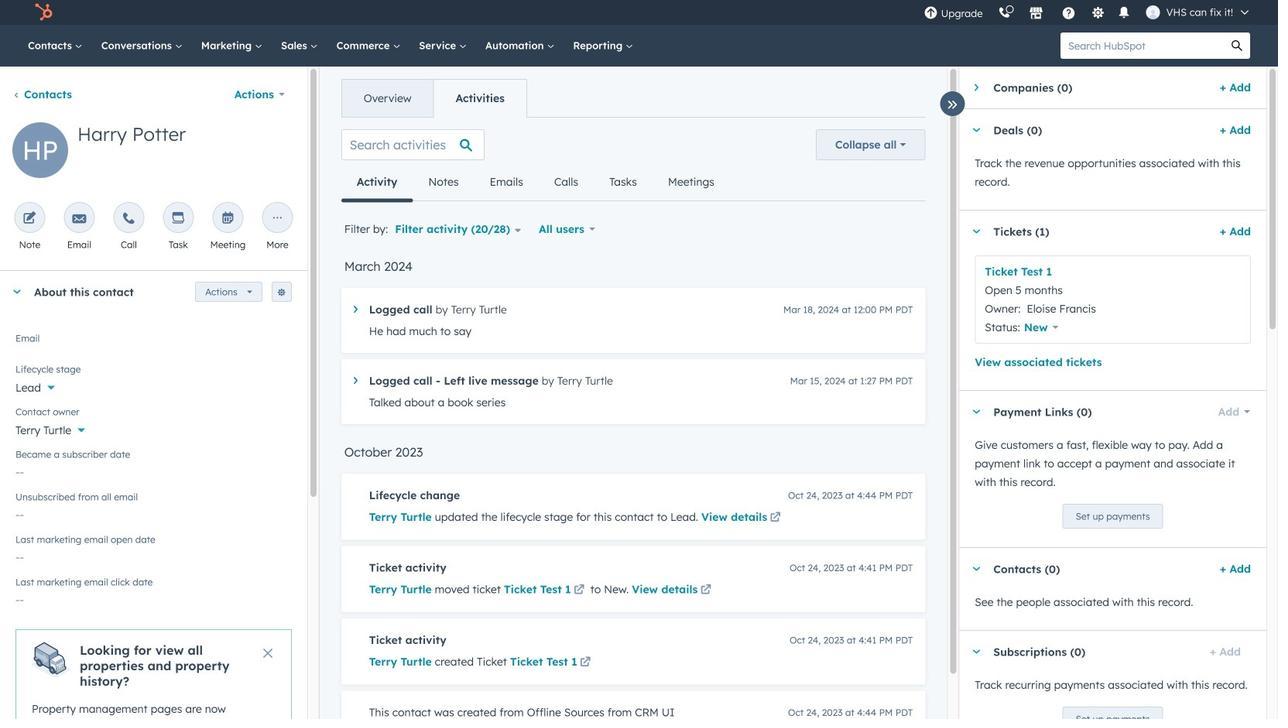 Task type: describe. For each thing, give the bounding box(es) containing it.
Search HubSpot search field
[[1061, 33, 1224, 59]]

2 -- text field from the top
[[15, 500, 292, 525]]

0 vertical spatial link opens in a new window image
[[770, 513, 781, 524]]

task image
[[171, 212, 185, 226]]

1 -- text field from the top
[[15, 458, 292, 482]]

1 -- text field from the top
[[15, 543, 292, 567]]

close image
[[263, 649, 272, 658]]

email image
[[72, 212, 86, 226]]

terry turtle image
[[1146, 5, 1160, 19]]



Task type: locate. For each thing, give the bounding box(es) containing it.
2 -- text field from the top
[[15, 585, 292, 610]]

0 vertical spatial -- text field
[[15, 543, 292, 567]]

1 vertical spatial link opens in a new window image
[[701, 585, 711, 596]]

meeting image
[[221, 212, 235, 226]]

call image
[[122, 212, 136, 226]]

0 vertical spatial -- text field
[[15, 458, 292, 482]]

caret image
[[12, 290, 22, 294], [354, 306, 357, 313], [972, 410, 981, 414], [972, 567, 981, 571]]

tab list
[[341, 163, 730, 202]]

navigation
[[341, 79, 527, 118]]

2 horizontal spatial link opens in a new window image
[[770, 513, 781, 524]]

2 vertical spatial link opens in a new window image
[[580, 654, 591, 672]]

link opens in a new window image
[[770, 509, 781, 528], [574, 581, 585, 600], [701, 581, 711, 600], [574, 585, 585, 596], [580, 658, 591, 669]]

-- text field
[[15, 543, 292, 567], [15, 585, 292, 610]]

link opens in a new window image
[[770, 513, 781, 524], [701, 585, 711, 596], [580, 654, 591, 672]]

caret image
[[975, 83, 978, 92], [972, 128, 981, 132], [972, 230, 981, 233], [354, 377, 357, 384], [972, 650, 981, 654]]

marketplaces image
[[1029, 7, 1043, 21]]

1 vertical spatial -- text field
[[15, 500, 292, 525]]

Search activities search field
[[341, 129, 484, 160]]

alert
[[15, 629, 292, 719]]

manage card settings image
[[277, 288, 286, 298]]

menu
[[916, 0, 1260, 25]]

1 vertical spatial -- text field
[[15, 585, 292, 610]]

feed
[[329, 117, 938, 719]]

-- text field
[[15, 458, 292, 482], [15, 500, 292, 525]]

more image
[[270, 212, 284, 226]]

1 horizontal spatial link opens in a new window image
[[701, 585, 711, 596]]

note image
[[23, 212, 37, 226]]

0 horizontal spatial link opens in a new window image
[[580, 654, 591, 672]]



Task type: vqa. For each thing, say whether or not it's contained in the screenshot.
the left a
no



